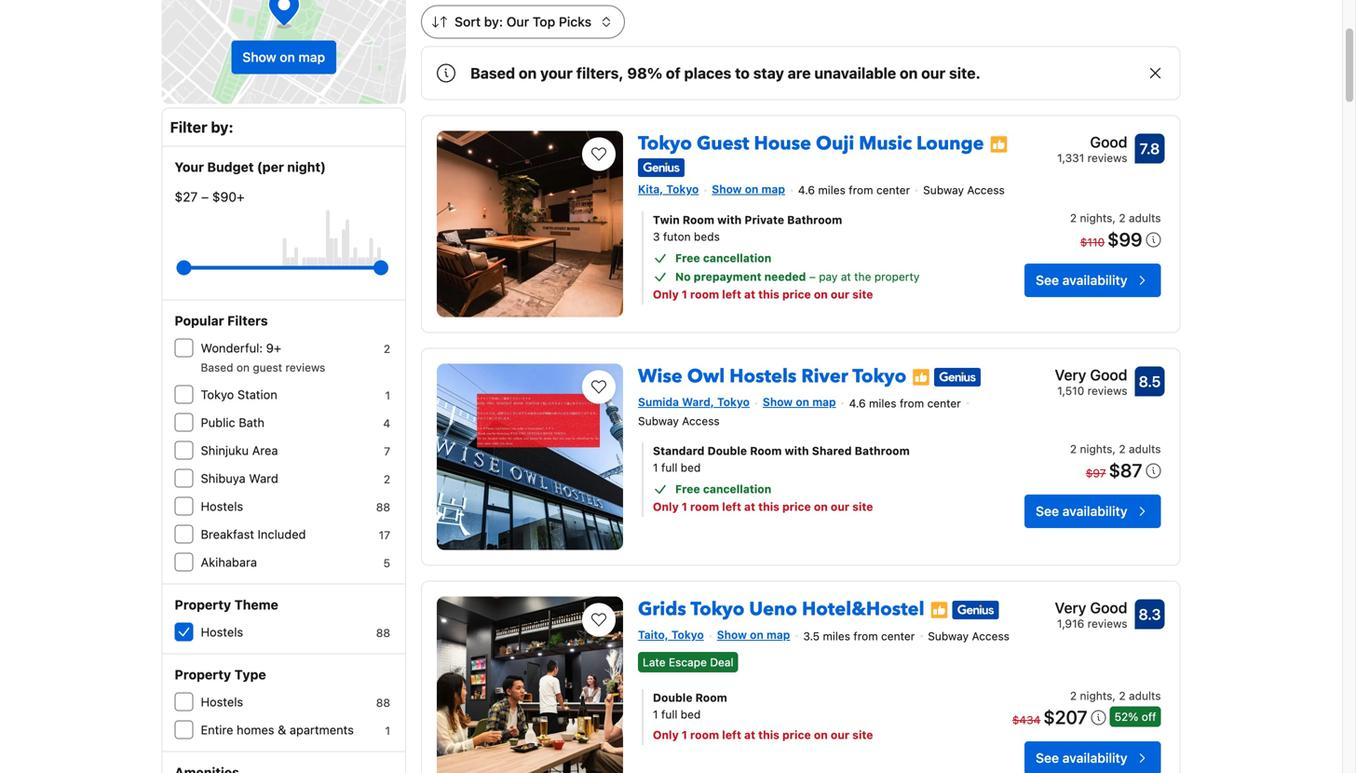 Task type: describe. For each thing, give the bounding box(es) containing it.
your
[[541, 64, 573, 82]]

music
[[859, 131, 912, 157]]

scored 8.3 element
[[1136, 600, 1165, 629]]

tokyo right kita,
[[667, 182, 699, 196]]

3 see availability from the top
[[1036, 751, 1128, 766]]

property for property theme
[[175, 597, 231, 613]]

late escape deal
[[643, 656, 734, 669]]

top
[[533, 14, 556, 29]]

tokyo right ward,
[[718, 396, 750, 409]]

map inside show on map button
[[299, 49, 325, 65]]

tokyo up escape
[[672, 629, 704, 642]]

1,510
[[1058, 384, 1085, 397]]

show for grids
[[717, 629, 747, 642]]

access for grids tokyo ueno hotel&hostel
[[972, 630, 1010, 643]]

ueno
[[750, 597, 798, 623]]

from for hotel&hostel
[[854, 630, 878, 643]]

shinjuku
[[201, 444, 249, 458]]

1 left from the top
[[722, 288, 742, 301]]

double inside double room 1 full bed only 1 room left at this price on our site
[[653, 692, 693, 705]]

1 full from the top
[[662, 461, 678, 475]]

standard double room with shared bathroom
[[653, 445, 910, 458]]

popular
[[175, 313, 224, 328]]

filter by:
[[170, 118, 234, 136]]

8.3
[[1139, 606, 1162, 623]]

wise owl hostels river tokyo link
[[638, 356, 907, 390]]

needed
[[765, 270, 807, 283]]

2 down 7
[[384, 473, 391, 486]]

center inside 4.6 miles from center subway access
[[928, 397, 962, 410]]

$87
[[1109, 460, 1143, 482]]

center for hotel&hostel
[[882, 630, 915, 643]]

hostels down property theme
[[201, 625, 243, 639]]

cancellation for guest
[[703, 252, 772, 265]]

reviews for very good 1,510 reviews
[[1088, 384, 1128, 397]]

river
[[802, 364, 849, 390]]

public bath
[[201, 416, 265, 430]]

no
[[676, 270, 691, 283]]

4.6 for 4.6 miles from center subway access
[[849, 397, 866, 410]]

hostels down property type
[[201, 695, 243, 709]]

grids tokyo ueno hotel&hostel link
[[638, 589, 925, 623]]

based for based on guest reviews
[[201, 361, 233, 374]]

tokyo inside "link"
[[638, 131, 692, 157]]

5
[[384, 557, 391, 570]]

twin room with private bathroom
[[653, 214, 843, 227]]

property theme
[[175, 597, 279, 613]]

area
[[252, 444, 278, 458]]

2 left from the top
[[722, 501, 742, 514]]

miles for ouji
[[819, 184, 846, 197]]

very for grids tokyo ueno hotel&hostel
[[1055, 599, 1087, 617]]

standard double room with shared bathroom link
[[653, 443, 968, 460]]

$110
[[1081, 236, 1105, 249]]

grids
[[638, 597, 687, 623]]

center for ouji
[[877, 184, 911, 197]]

at left the
[[841, 270, 852, 283]]

our down shared
[[831, 501, 850, 514]]

hostels up 4.6 miles from center subway access
[[730, 364, 797, 390]]

1 only 1 room left at this price on our site from the top
[[653, 288, 874, 301]]

show on map for wise
[[763, 396, 836, 409]]

popular filters
[[175, 313, 268, 328]]

free for tokyo
[[676, 252, 701, 265]]

see for tokyo guest house ouji music lounge
[[1036, 273, 1060, 288]]

reviews for based on guest reviews
[[286, 361, 326, 374]]

2 up "52%" on the right of page
[[1120, 690, 1126, 703]]

2 room from the top
[[691, 501, 720, 514]]

wise owl hostels river tokyo
[[638, 364, 907, 390]]

sumida ward, tokyo
[[638, 396, 750, 409]]

very good 1,916 reviews
[[1055, 599, 1128, 630]]

nights for tokyo guest house ouji music lounge
[[1081, 212, 1113, 225]]

entire
[[201, 723, 233, 737]]

beds
[[694, 230, 720, 243]]

1 down no
[[682, 288, 688, 301]]

station
[[238, 388, 277, 402]]

1 full bed
[[653, 461, 701, 475]]

theme
[[235, 597, 279, 613]]

$207
[[1044, 707, 1088, 728]]

1 horizontal spatial –
[[810, 270, 816, 283]]

futon
[[663, 230, 691, 243]]

budget
[[207, 159, 254, 175]]

by: for sort
[[484, 14, 503, 29]]

2 price from the top
[[783, 501, 811, 514]]

owl
[[688, 364, 725, 390]]

1 down late at the bottom of the page
[[653, 708, 659, 721]]

1 up 4
[[385, 389, 391, 402]]

2 site from the top
[[853, 501, 874, 514]]

taito, tokyo
[[638, 629, 704, 642]]

tokyo up taito, tokyo
[[691, 597, 745, 623]]

2 down 1,510
[[1071, 443, 1077, 456]]

1,916
[[1058, 617, 1085, 630]]

site.
[[950, 64, 981, 82]]

$97
[[1086, 467, 1107, 480]]

0 vertical spatial bathroom
[[788, 214, 843, 227]]

3 2 nights , 2 adults from the top
[[1071, 690, 1162, 703]]

late
[[643, 656, 666, 669]]

3 see availability link from the top
[[1025, 742, 1162, 773]]

free cancellation for owl
[[676, 483, 772, 496]]

of
[[666, 64, 681, 82]]

good inside good 1,331 reviews
[[1091, 133, 1128, 151]]

$90+
[[212, 189, 245, 205]]

filters,
[[577, 64, 624, 82]]

prepayment
[[694, 270, 762, 283]]

escape
[[669, 656, 707, 669]]

see availability link for tokyo guest house ouji music lounge
[[1025, 264, 1162, 297]]

2 down 1,331 at the top right of page
[[1071, 212, 1077, 225]]

your
[[175, 159, 204, 175]]

places
[[685, 64, 732, 82]]

subway access for grids tokyo ueno hotel&hostel
[[928, 630, 1010, 643]]

show on map for tokyo
[[712, 182, 786, 196]]

very good element for grids tokyo ueno hotel&hostel
[[1055, 597, 1128, 619]]

1 down the 1 full bed
[[682, 501, 688, 514]]

show on map button
[[231, 41, 337, 74]]

reviews inside good 1,331 reviews
[[1088, 151, 1128, 164]]

98%
[[628, 64, 663, 82]]

type
[[235, 667, 266, 683]]

based for based on your filters, 98% of places to stay are unavailable on our site.
[[471, 64, 515, 82]]

our down "pay"
[[831, 288, 850, 301]]

3.5 miles from center
[[804, 630, 915, 643]]

wise
[[638, 364, 683, 390]]

2 nights , 2 adults for tokyo guest house ouji music lounge
[[1071, 212, 1162, 225]]

7
[[384, 445, 391, 458]]

standard
[[653, 445, 705, 458]]

1 down escape
[[682, 729, 688, 742]]

left inside double room 1 full bed only 1 room left at this price on our site
[[722, 729, 742, 742]]

52% off
[[1115, 711, 1157, 724]]

our left site.
[[922, 64, 946, 82]]

twin room with private bathroom link
[[653, 212, 968, 228]]

good for grids tokyo ueno hotel&hostel
[[1091, 599, 1128, 617]]

good for wise owl hostels river tokyo
[[1091, 366, 1128, 384]]

2 up $87
[[1120, 443, 1126, 456]]

at inside double room 1 full bed only 1 room left at this price on our site
[[745, 729, 756, 742]]

map for grids
[[767, 629, 791, 642]]

ward
[[249, 472, 278, 486]]

2 up 4
[[384, 342, 391, 356]]

3 futon beds
[[653, 230, 720, 243]]

subway access for tokyo guest house ouji music lounge
[[924, 184, 1005, 197]]

guest
[[253, 361, 282, 374]]

52%
[[1115, 711, 1139, 724]]

ouji
[[816, 131, 855, 157]]

double room 1 full bed only 1 room left at this price on our site
[[653, 692, 874, 742]]

1 right 'apartments'
[[385, 725, 391, 738]]

stay
[[754, 64, 785, 82]]

map for tokyo
[[762, 182, 786, 196]]

shared
[[812, 445, 852, 458]]

reviews for very good 1,916 reviews
[[1088, 617, 1128, 630]]

availability for wise owl hostels river tokyo
[[1063, 504, 1128, 519]]

house
[[754, 131, 812, 157]]

3 adults from the top
[[1129, 690, 1162, 703]]

&
[[278, 723, 286, 737]]

availability for tokyo guest house ouji music lounge
[[1063, 273, 1128, 288]]

public
[[201, 416, 235, 430]]

1 site from the top
[[853, 288, 874, 301]]

2 only from the top
[[653, 501, 679, 514]]



Task type: locate. For each thing, give the bounding box(es) containing it.
availability down $110
[[1063, 273, 1128, 288]]

2 vertical spatial site
[[853, 729, 874, 742]]

2 vertical spatial only
[[653, 729, 679, 742]]

with up beds at the top of the page
[[718, 214, 742, 227]]

no prepayment needed – pay at the property
[[676, 270, 920, 283]]

3 nights from the top
[[1081, 690, 1113, 703]]

twin
[[653, 214, 680, 227]]

4.6 up twin room with private bathroom link
[[799, 184, 815, 197]]

0 horizontal spatial 4.6
[[799, 184, 815, 197]]

free cancellation down the 1 full bed
[[676, 483, 772, 496]]

0 vertical spatial good
[[1091, 133, 1128, 151]]

(per
[[257, 159, 284, 175]]

0 horizontal spatial based
[[201, 361, 233, 374]]

1 vertical spatial very
[[1055, 599, 1087, 617]]

0 vertical spatial room
[[683, 214, 715, 227]]

picks
[[559, 14, 592, 29]]

unavailable
[[815, 64, 897, 82]]

– right $27
[[201, 189, 209, 205]]

shibuya
[[201, 472, 246, 486]]

2 property from the top
[[175, 667, 231, 683]]

3 good from the top
[[1091, 599, 1128, 617]]

1 vertical spatial site
[[853, 501, 874, 514]]

very good element left 8.5
[[1055, 364, 1128, 386]]

0 vertical spatial full
[[662, 461, 678, 475]]

with
[[718, 214, 742, 227], [785, 445, 809, 458]]

2 very from the top
[[1055, 599, 1087, 617]]

1 vertical spatial ,
[[1113, 443, 1116, 456]]

2 see from the top
[[1036, 504, 1060, 519]]

3 room from the top
[[691, 729, 720, 742]]

show for wise
[[763, 396, 793, 409]]

2 vertical spatial room
[[696, 692, 728, 705]]

1 adults from the top
[[1129, 212, 1162, 225]]

2 this from the top
[[759, 501, 780, 514]]

0 vertical spatial see availability
[[1036, 273, 1128, 288]]

very inside the very good 1,510 reviews
[[1055, 366, 1087, 384]]

miles right 3.5
[[823, 630, 851, 643]]

1 vertical spatial nights
[[1081, 443, 1113, 456]]

2 88 from the top
[[376, 627, 391, 640]]

only down no
[[653, 288, 679, 301]]

1 see availability link from the top
[[1025, 264, 1162, 297]]

0 vertical spatial 4.6
[[799, 184, 815, 197]]

property down akihabara in the left of the page
[[175, 597, 231, 613]]

0 horizontal spatial –
[[201, 189, 209, 205]]

3 price from the top
[[783, 729, 811, 742]]

1,331
[[1058, 151, 1085, 164]]

access for tokyo guest house ouji music lounge
[[968, 184, 1005, 197]]

1 vertical spatial with
[[785, 445, 809, 458]]

0 vertical spatial free cancellation
[[676, 252, 772, 265]]

our inside double room 1 full bed only 1 room left at this price on our site
[[831, 729, 850, 742]]

1 horizontal spatial bathroom
[[855, 445, 910, 458]]

1 free cancellation from the top
[[676, 252, 772, 265]]

0 vertical spatial bed
[[681, 461, 701, 475]]

1 vertical spatial subway access
[[928, 630, 1010, 643]]

1 88 from the top
[[376, 501, 391, 514]]

1 vertical spatial see availability
[[1036, 504, 1128, 519]]

bed inside double room 1 full bed only 1 room left at this price on our site
[[681, 708, 701, 721]]

by:
[[484, 14, 503, 29], [211, 118, 234, 136]]

0 vertical spatial very good element
[[1055, 364, 1128, 386]]

2 good from the top
[[1091, 366, 1128, 384]]

tokyo up kita, tokyo
[[638, 131, 692, 157]]

subway inside 4.6 miles from center subway access
[[638, 415, 679, 428]]

,
[[1113, 212, 1116, 225], [1113, 443, 1116, 456], [1113, 690, 1116, 703]]

nights up $97
[[1081, 443, 1113, 456]]

1 vertical spatial double
[[653, 692, 693, 705]]

adults up $99
[[1129, 212, 1162, 225]]

reviews inside the very good 1,510 reviews
[[1088, 384, 1128, 397]]

2 see availability link from the top
[[1025, 495, 1162, 529]]

1 vertical spatial see
[[1036, 504, 1060, 519]]

1 vertical spatial room
[[691, 501, 720, 514]]

see availability link down $97
[[1025, 495, 1162, 529]]

very good element for wise owl hostels river tokyo
[[1055, 364, 1128, 386]]

3 only from the top
[[653, 729, 679, 742]]

2 2 nights , 2 adults from the top
[[1071, 443, 1162, 456]]

adults for tokyo guest house ouji music lounge
[[1129, 212, 1162, 225]]

left down "deal"
[[722, 729, 742, 742]]

1 vertical spatial subway
[[638, 415, 679, 428]]

room down the 1 full bed
[[691, 501, 720, 514]]

2 vertical spatial left
[[722, 729, 742, 742]]

tokyo right river
[[853, 364, 907, 390]]

reviews right 1,331 at the top right of page
[[1088, 151, 1128, 164]]

by: right filter
[[211, 118, 234, 136]]

room down "deal"
[[696, 692, 728, 705]]

good element
[[1058, 131, 1128, 153]]

2 vertical spatial nights
[[1081, 690, 1113, 703]]

based on your filters, 98% of places to stay are unavailable on our site.
[[471, 64, 981, 82]]

subway access
[[924, 184, 1005, 197], [928, 630, 1010, 643]]

at
[[841, 270, 852, 283], [745, 288, 756, 301], [745, 501, 756, 514], [745, 729, 756, 742]]

show on map for grids
[[717, 629, 791, 642]]

entire homes & apartments
[[201, 723, 354, 737]]

1 room from the top
[[691, 288, 720, 301]]

homes
[[237, 723, 275, 737]]

see availability for wise owl hostels river tokyo
[[1036, 504, 1128, 519]]

availability down $207
[[1063, 751, 1128, 766]]

grids tokyo ueno hotel&hostel image
[[437, 597, 623, 773]]

–
[[201, 189, 209, 205], [810, 270, 816, 283]]

1 price from the top
[[783, 288, 811, 301]]

private
[[745, 214, 785, 227]]

room for twin
[[683, 214, 715, 227]]

bathroom
[[788, 214, 843, 227], [855, 445, 910, 458]]

1 vertical spatial by:
[[211, 118, 234, 136]]

2 vertical spatial access
[[972, 630, 1010, 643]]

1 vertical spatial from
[[900, 397, 925, 410]]

1 vertical spatial bed
[[681, 708, 701, 721]]

see availability link down $110
[[1025, 264, 1162, 297]]

sumida
[[638, 396, 679, 409]]

on inside button
[[280, 49, 295, 65]]

show for tokyo
[[712, 182, 742, 196]]

tokyo
[[638, 131, 692, 157], [667, 182, 699, 196], [853, 364, 907, 390], [201, 388, 234, 402], [718, 396, 750, 409], [691, 597, 745, 623], [672, 629, 704, 642]]

0 horizontal spatial bathroom
[[788, 214, 843, 227]]

2 nights from the top
[[1081, 443, 1113, 456]]

1 vertical spatial –
[[810, 270, 816, 283]]

see availability for tokyo guest house ouji music lounge
[[1036, 273, 1128, 288]]

guest
[[697, 131, 750, 157]]

0 vertical spatial left
[[722, 288, 742, 301]]

0 vertical spatial subway
[[924, 184, 964, 197]]

taito,
[[638, 629, 669, 642]]

good inside very good 1,916 reviews
[[1091, 599, 1128, 617]]

1 availability from the top
[[1063, 273, 1128, 288]]

subway for tokyo guest house ouji music lounge
[[924, 184, 964, 197]]

0 vertical spatial with
[[718, 214, 742, 227]]

0 vertical spatial access
[[968, 184, 1005, 197]]

hostels
[[730, 364, 797, 390], [201, 499, 243, 513], [201, 625, 243, 639], [201, 695, 243, 709]]

4.6 miles from center subway access
[[638, 397, 962, 428]]

2 very good element from the top
[[1055, 597, 1128, 619]]

tokyo guest house ouji music lounge image
[[437, 131, 623, 317]]

1 horizontal spatial 4.6
[[849, 397, 866, 410]]

breakfast
[[201, 527, 254, 541]]

hotel&hostel
[[802, 597, 925, 623]]

4.6
[[799, 184, 815, 197], [849, 397, 866, 410]]

1 see from the top
[[1036, 273, 1060, 288]]

good left 8.5
[[1091, 366, 1128, 384]]

bathroom down 4.6 miles from center
[[788, 214, 843, 227]]

2 vertical spatial center
[[882, 630, 915, 643]]

2 vertical spatial price
[[783, 729, 811, 742]]

good
[[1091, 133, 1128, 151], [1091, 366, 1128, 384], [1091, 599, 1128, 617]]

4.6 up shared
[[849, 397, 866, 410]]

cancellation for owl
[[703, 483, 772, 496]]

2 bed from the top
[[681, 708, 701, 721]]

1 vertical spatial very good element
[[1055, 597, 1128, 619]]

good left scored 7.8 element
[[1091, 133, 1128, 151]]

very up 1,916
[[1055, 599, 1087, 617]]

1 only from the top
[[653, 288, 679, 301]]

3 , from the top
[[1113, 690, 1116, 703]]

very for wise owl hostels river tokyo
[[1055, 366, 1087, 384]]

only inside double room 1 full bed only 1 room left at this price on our site
[[653, 729, 679, 742]]

reviews inside very good 1,916 reviews
[[1088, 617, 1128, 630]]

1 vertical spatial bathroom
[[855, 445, 910, 458]]

1 down the standard
[[653, 461, 659, 475]]

1 vertical spatial access
[[682, 415, 720, 428]]

see availability down $110
[[1036, 273, 1128, 288]]

2 free cancellation from the top
[[676, 483, 772, 496]]

map
[[299, 49, 325, 65], [762, 182, 786, 196], [813, 396, 836, 409], [767, 629, 791, 642]]

0 horizontal spatial with
[[718, 214, 742, 227]]

1 horizontal spatial by:
[[484, 14, 503, 29]]

subway
[[924, 184, 964, 197], [638, 415, 679, 428], [928, 630, 969, 643]]

3
[[653, 230, 660, 243]]

full
[[662, 461, 678, 475], [662, 708, 678, 721]]

genius discounts available at this property. image
[[638, 158, 685, 177], [638, 158, 685, 177], [935, 368, 981, 387], [935, 368, 981, 387], [953, 601, 1000, 620], [953, 601, 1000, 620]]

left down standard double room with shared bathroom
[[722, 501, 742, 514]]

night)
[[287, 159, 326, 175]]

2 nights , 2 adults up $87
[[1071, 443, 1162, 456]]

room inside double room 1 full bed only 1 room left at this price on our site
[[691, 729, 720, 742]]

very up 1,510
[[1055, 366, 1087, 384]]

1 this from the top
[[759, 288, 780, 301]]

1 vertical spatial see availability link
[[1025, 495, 1162, 529]]

1 vertical spatial this
[[759, 501, 780, 514]]

2
[[1071, 212, 1077, 225], [1120, 212, 1126, 225], [384, 342, 391, 356], [1071, 443, 1077, 456], [1120, 443, 1126, 456], [384, 473, 391, 486], [1071, 690, 1077, 703], [1120, 690, 1126, 703]]

2 vertical spatial 88
[[376, 697, 391, 710]]

see availability link down $207
[[1025, 742, 1162, 773]]

scored 7.8 element
[[1136, 134, 1165, 164]]

1 vertical spatial 2 nights , 2 adults
[[1071, 443, 1162, 456]]

bed
[[681, 461, 701, 475], [681, 708, 701, 721]]

our
[[507, 14, 530, 29]]

0 vertical spatial this
[[759, 288, 780, 301]]

availability down $97
[[1063, 504, 1128, 519]]

2 free from the top
[[676, 483, 701, 496]]

full down late at the bottom of the page
[[662, 708, 678, 721]]

0 vertical spatial by:
[[484, 14, 503, 29]]

2 , from the top
[[1113, 443, 1116, 456]]

0 vertical spatial property
[[175, 597, 231, 613]]

free down the 1 full bed
[[676, 483, 701, 496]]

1 vertical spatial miles
[[869, 397, 897, 410]]

0 vertical spatial –
[[201, 189, 209, 205]]

2 vertical spatial from
[[854, 630, 878, 643]]

2 only 1 room left at this price on our site from the top
[[653, 501, 874, 514]]

, up $99
[[1113, 212, 1116, 225]]

only 1 room left at this price on our site down standard double room with shared bathroom
[[653, 501, 874, 514]]

free up no
[[676, 252, 701, 265]]

full inside double room 1 full bed only 1 room left at this price on our site
[[662, 708, 678, 721]]

1 vertical spatial cancellation
[[703, 483, 772, 496]]

room down "late escape deal"
[[691, 729, 720, 742]]

0 vertical spatial cancellation
[[703, 252, 772, 265]]

3 site from the top
[[853, 729, 874, 742]]

price down standard double room with shared bathroom link
[[783, 501, 811, 514]]

0 vertical spatial 2 nights , 2 adults
[[1071, 212, 1162, 225]]

1 vertical spatial center
[[928, 397, 962, 410]]

full down the standard
[[662, 461, 678, 475]]

wonderful:
[[201, 341, 263, 355]]

filter
[[170, 118, 207, 136]]

deal
[[710, 656, 734, 669]]

only down the 1 full bed
[[653, 501, 679, 514]]

$434
[[1013, 714, 1041, 727]]

property for property type
[[175, 667, 231, 683]]

price
[[783, 288, 811, 301], [783, 501, 811, 514], [783, 729, 811, 742]]

0 vertical spatial availability
[[1063, 273, 1128, 288]]

bed down the standard
[[681, 461, 701, 475]]

site down standard double room with shared bathroom link
[[853, 501, 874, 514]]

1 vertical spatial based
[[201, 361, 233, 374]]

our down double room "link"
[[831, 729, 850, 742]]

1 vertical spatial only 1 room left at this price on our site
[[653, 501, 874, 514]]

by: for filter
[[211, 118, 234, 136]]

lounge
[[917, 131, 985, 157]]

0 horizontal spatial by:
[[211, 118, 234, 136]]

see availability link for wise owl hostels river tokyo
[[1025, 495, 1162, 529]]

0 vertical spatial very
[[1055, 366, 1087, 384]]

1 vertical spatial only
[[653, 501, 679, 514]]

2 nights , 2 adults up "52%" on the right of page
[[1071, 690, 1162, 703]]

adults up $87
[[1129, 443, 1162, 456]]

hostels down shibuya
[[201, 499, 243, 513]]

group
[[184, 253, 381, 283]]

4.6 for 4.6 miles from center
[[799, 184, 815, 197]]

from
[[849, 184, 874, 197], [900, 397, 925, 410], [854, 630, 878, 643]]

1 very from the top
[[1055, 366, 1087, 384]]

2 up $207
[[1071, 690, 1077, 703]]

nights up $110
[[1081, 212, 1113, 225]]

bath
[[239, 416, 265, 430]]

kita,
[[638, 182, 664, 196]]

room inside standard double room with shared bathroom link
[[750, 445, 782, 458]]

1 , from the top
[[1113, 212, 1116, 225]]

akihabara
[[201, 555, 257, 569]]

0 vertical spatial ,
[[1113, 212, 1116, 225]]

0 vertical spatial price
[[783, 288, 811, 301]]

2 vertical spatial 2 nights , 2 adults
[[1071, 690, 1162, 703]]

4.6 miles from center
[[799, 184, 911, 197]]

free for wise
[[676, 483, 701, 496]]

wise owl hostels river tokyo image
[[437, 364, 623, 550]]

3 this from the top
[[759, 729, 780, 742]]

subway for grids tokyo ueno hotel&hostel
[[928, 630, 969, 643]]

double down escape
[[653, 692, 693, 705]]

0 vertical spatial only
[[653, 288, 679, 301]]

show on map inside show on map button
[[243, 49, 325, 65]]

from for ouji
[[849, 184, 874, 197]]

miles inside 4.6 miles from center subway access
[[869, 397, 897, 410]]

, up $87
[[1113, 443, 1116, 456]]

this property is part of our preferred partner program. it's committed to providing excellent service and good value. it'll pay us a higher commission if you make a booking. image
[[990, 135, 1009, 154], [990, 135, 1009, 154], [913, 368, 931, 387], [913, 368, 931, 387], [931, 601, 949, 620], [931, 601, 949, 620]]

good left scored 8.3 element
[[1091, 599, 1128, 617]]

ward,
[[682, 396, 715, 409]]

room inside twin room with private bathroom link
[[683, 214, 715, 227]]

88 for property theme
[[376, 627, 391, 640]]

based down our
[[471, 64, 515, 82]]

on inside double room 1 full bed only 1 room left at this price on our site
[[814, 729, 828, 742]]

this inside double room 1 full bed only 1 room left at this price on our site
[[759, 729, 780, 742]]

3 see from the top
[[1036, 751, 1060, 766]]

adults up off
[[1129, 690, 1162, 703]]

4
[[383, 417, 391, 430]]

0 vertical spatial center
[[877, 184, 911, 197]]

3.5
[[804, 630, 820, 643]]

1 vertical spatial free cancellation
[[676, 483, 772, 496]]

1 vertical spatial adults
[[1129, 443, 1162, 456]]

access inside 4.6 miles from center subway access
[[682, 415, 720, 428]]

1 horizontal spatial based
[[471, 64, 515, 82]]

1 nights from the top
[[1081, 212, 1113, 225]]

map for wise
[[813, 396, 836, 409]]

2 vertical spatial see availability
[[1036, 751, 1128, 766]]

show inside button
[[243, 49, 276, 65]]

2 adults from the top
[[1129, 443, 1162, 456]]

grids tokyo ueno hotel&hostel
[[638, 597, 925, 623]]

0 vertical spatial subway access
[[924, 184, 1005, 197]]

– left "pay"
[[810, 270, 816, 283]]

very good 1,510 reviews
[[1055, 366, 1128, 397]]

very good element
[[1055, 364, 1128, 386], [1055, 597, 1128, 619]]

2 availability from the top
[[1063, 504, 1128, 519]]

0 vertical spatial from
[[849, 184, 874, 197]]

3 availability from the top
[[1063, 751, 1128, 766]]

88 for property type
[[376, 697, 391, 710]]

1 vertical spatial full
[[662, 708, 678, 721]]

1 2 nights , 2 adults from the top
[[1071, 212, 1162, 225]]

1 free from the top
[[676, 252, 701, 265]]

2 cancellation from the top
[[703, 483, 772, 496]]

price inside double room 1 full bed only 1 room left at this price on our site
[[783, 729, 811, 742]]

0 vertical spatial free
[[676, 252, 701, 265]]

2 vertical spatial availability
[[1063, 751, 1128, 766]]

2 see availability from the top
[[1036, 504, 1128, 519]]

2 vertical spatial good
[[1091, 599, 1128, 617]]

88
[[376, 501, 391, 514], [376, 627, 391, 640], [376, 697, 391, 710]]

see for wise owl hostels river tokyo
[[1036, 504, 1060, 519]]

nights up $207
[[1081, 690, 1113, 703]]

4.6 inside 4.6 miles from center subway access
[[849, 397, 866, 410]]

3 left from the top
[[722, 729, 742, 742]]

double
[[708, 445, 747, 458], [653, 692, 693, 705]]

tokyo guest house ouji music lounge link
[[638, 123, 985, 157]]

1 vertical spatial property
[[175, 667, 231, 683]]

1 see availability from the top
[[1036, 273, 1128, 288]]

room for double
[[696, 692, 728, 705]]

1 property from the top
[[175, 597, 231, 613]]

room up beds at the top of the page
[[683, 214, 715, 227]]

subway right 3.5 miles from center
[[928, 630, 969, 643]]

access left 1,916
[[972, 630, 1010, 643]]

breakfast included
[[201, 527, 306, 541]]

with left shared
[[785, 445, 809, 458]]

tokyo guest house ouji music lounge
[[638, 131, 985, 157]]

kita, tokyo
[[638, 182, 699, 196]]

double room link
[[653, 690, 968, 707]]

, up "52%" on the right of page
[[1113, 690, 1116, 703]]

the
[[855, 270, 872, 283]]

tokyo up public
[[201, 388, 234, 402]]

0 vertical spatial see
[[1036, 273, 1060, 288]]

miles for hotel&hostel
[[823, 630, 851, 643]]

site inside double room 1 full bed only 1 room left at this price on our site
[[853, 729, 874, 742]]

, for wise owl hostels river tokyo
[[1113, 443, 1116, 456]]

from inside 4.6 miles from center subway access
[[900, 397, 925, 410]]

2 vertical spatial see availability link
[[1025, 742, 1162, 773]]

site down double room "link"
[[853, 729, 874, 742]]

1 good from the top
[[1091, 133, 1128, 151]]

access
[[968, 184, 1005, 197], [682, 415, 720, 428], [972, 630, 1010, 643]]

nights for wise owl hostels river tokyo
[[1081, 443, 1113, 456]]

to
[[735, 64, 750, 82]]

1 vertical spatial 4.6
[[849, 397, 866, 410]]

sort by: our top picks
[[455, 14, 592, 29]]

your budget (per night)
[[175, 159, 326, 175]]

room down 4.6 miles from center subway access
[[750, 445, 782, 458]]

0 vertical spatial based
[[471, 64, 515, 82]]

good inside the very good 1,510 reviews
[[1091, 366, 1128, 384]]

very inside very good 1,916 reviews
[[1055, 599, 1087, 617]]

miles up twin room with private bathroom link
[[819, 184, 846, 197]]

adults for wise owl hostels river tokyo
[[1129, 443, 1162, 456]]

see availability down $97
[[1036, 504, 1128, 519]]

3 88 from the top
[[376, 697, 391, 710]]

only
[[653, 288, 679, 301], [653, 501, 679, 514], [653, 729, 679, 742]]

2 nights , 2 adults up $99
[[1071, 212, 1162, 225]]

see availability down $207
[[1036, 751, 1128, 766]]

property left type
[[175, 667, 231, 683]]

free cancellation for guest
[[676, 252, 772, 265]]

1 bed from the top
[[681, 461, 701, 475]]

2 nights , 2 adults for wise owl hostels river tokyo
[[1071, 443, 1162, 456]]

at down the prepayment
[[745, 288, 756, 301]]

reviews right 1,916
[[1088, 617, 1128, 630]]

at down double room "link"
[[745, 729, 756, 742]]

cancellation up the prepayment
[[703, 252, 772, 265]]

free cancellation up the prepayment
[[676, 252, 772, 265]]

free
[[676, 252, 701, 265], [676, 483, 701, 496]]

room inside double room 1 full bed only 1 room left at this price on our site
[[696, 692, 728, 705]]

1 horizontal spatial with
[[785, 445, 809, 458]]

1 very good element from the top
[[1055, 364, 1128, 386]]

very
[[1055, 366, 1087, 384], [1055, 599, 1087, 617]]

based down wonderful:
[[201, 361, 233, 374]]

cancellation
[[703, 252, 772, 265], [703, 483, 772, 496]]

2 vertical spatial adults
[[1129, 690, 1162, 703]]

2 up $99
[[1120, 212, 1126, 225]]

included
[[258, 527, 306, 541]]

2 full from the top
[[662, 708, 678, 721]]

miles up standard double room with shared bathroom link
[[869, 397, 897, 410]]

0 vertical spatial double
[[708, 445, 747, 458]]

reviews right 1,510
[[1088, 384, 1128, 397]]

good 1,331 reviews
[[1058, 133, 1128, 164]]

2 vertical spatial ,
[[1113, 690, 1116, 703]]

1 cancellation from the top
[[703, 252, 772, 265]]

2 vertical spatial this
[[759, 729, 780, 742]]

property type
[[175, 667, 266, 683]]

price down no prepayment needed – pay at the property
[[783, 288, 811, 301]]

based on guest reviews
[[201, 361, 326, 374]]

, for tokyo guest house ouji music lounge
[[1113, 212, 1116, 225]]

1 vertical spatial room
[[750, 445, 782, 458]]

1 horizontal spatial double
[[708, 445, 747, 458]]

0 vertical spatial adults
[[1129, 212, 1162, 225]]

this down double room "link"
[[759, 729, 780, 742]]

0 vertical spatial miles
[[819, 184, 846, 197]]

1 vertical spatial left
[[722, 501, 742, 514]]

off
[[1142, 711, 1157, 724]]

0 vertical spatial nights
[[1081, 212, 1113, 225]]

2 vertical spatial subway
[[928, 630, 969, 643]]

bathroom right shared
[[855, 445, 910, 458]]

0 horizontal spatial double
[[653, 692, 693, 705]]

at down standard double room with shared bathroom
[[745, 501, 756, 514]]

double right the standard
[[708, 445, 747, 458]]

scored 8.5 element
[[1136, 367, 1165, 397]]



Task type: vqa. For each thing, say whether or not it's contained in the screenshot.
bottom Based
yes



